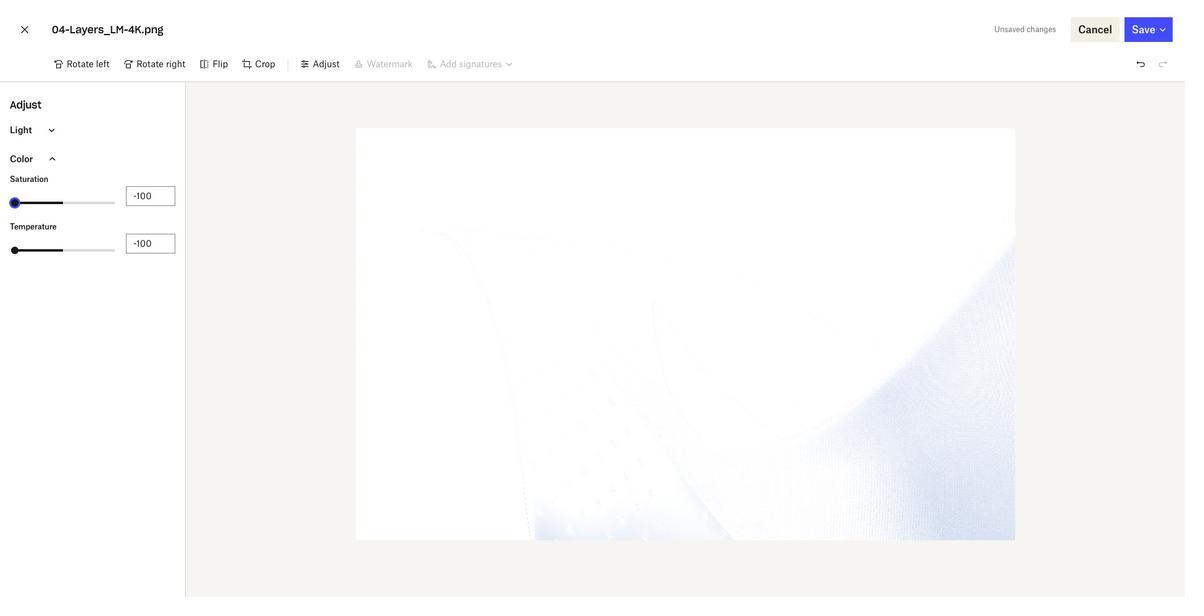 Task type: locate. For each thing, give the bounding box(es) containing it.
rotate left right
[[137, 59, 164, 69]]

1 horizontal spatial adjust
[[313, 59, 340, 69]]

close image
[[17, 20, 32, 40]]

flip
[[213, 59, 228, 69]]

rotate
[[67, 59, 94, 69], [137, 59, 164, 69]]

0 horizontal spatial rotate
[[67, 59, 94, 69]]

04-
[[52, 23, 70, 36]]

color button
[[0, 144, 185, 173]]

0 horizontal spatial adjust
[[10, 99, 41, 111]]

rotate right button
[[117, 54, 193, 74]]

1 horizontal spatial rotate
[[137, 59, 164, 69]]

temperature
[[10, 222, 57, 231]]

adjust up "light"
[[10, 99, 41, 111]]

Saturation range field
[[11, 202, 115, 204]]

rotate left left
[[67, 59, 94, 69]]

crop button
[[235, 54, 283, 74]]

rotate for rotate left
[[67, 59, 94, 69]]

adjust
[[313, 59, 340, 69], [10, 99, 41, 111]]

2 rotate from the left
[[137, 59, 164, 69]]

None field
[[0, 0, 95, 14]]

adjust right crop
[[313, 59, 340, 69]]

color
[[10, 153, 33, 164]]

04-layers_lm-4k.png
[[52, 23, 163, 36]]

0 vertical spatial adjust
[[313, 59, 340, 69]]

rotate for rotate right
[[137, 59, 164, 69]]

1 rotate from the left
[[67, 59, 94, 69]]

rotate right
[[137, 59, 185, 69]]

layers_lm-
[[70, 23, 128, 36]]



Task type: describe. For each thing, give the bounding box(es) containing it.
light
[[10, 124, 32, 135]]

4k.png
[[128, 23, 163, 36]]

cancel button
[[1071, 17, 1120, 42]]

unsaved changes
[[994, 25, 1056, 34]]

cancel
[[1078, 23, 1112, 36]]

rotate left
[[67, 59, 109, 69]]

flip button
[[193, 54, 235, 74]]

adjust inside button
[[313, 59, 340, 69]]

save
[[1132, 23, 1155, 36]]

crop
[[255, 59, 275, 69]]

left
[[96, 59, 109, 69]]

1 vertical spatial adjust
[[10, 99, 41, 111]]

Temperature range field
[[11, 249, 115, 252]]

save button
[[1124, 17, 1173, 42]]

rotate left button
[[47, 54, 117, 74]]

Temperature number field
[[133, 237, 168, 251]]

changes
[[1027, 25, 1056, 34]]

saturation
[[10, 175, 48, 184]]

light button
[[0, 115, 185, 144]]

Saturation number field
[[133, 189, 168, 203]]

right
[[166, 59, 185, 69]]

unsaved
[[994, 25, 1025, 34]]

adjust button
[[293, 54, 347, 74]]



Task type: vqa. For each thing, say whether or not it's contained in the screenshot.
field on the left top
yes



